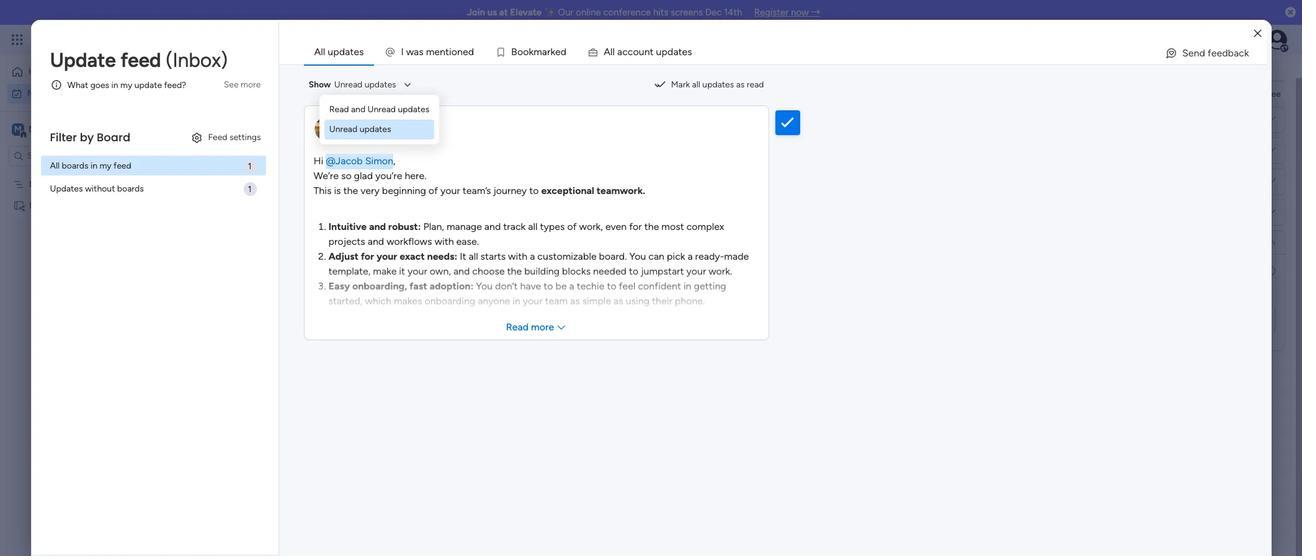 Task type: vqa. For each thing, say whether or not it's contained in the screenshot.
Read to the left
yes



Task type: locate. For each thing, give the bounding box(es) containing it.
choose
[[472, 265, 505, 277]]

1 left 'item'
[[269, 158, 272, 169]]

b o o k m a r k e d
[[511, 46, 567, 58]]

read inside button
[[506, 321, 529, 333]]

u down hits on the right top of the page
[[656, 46, 662, 58]]

my
[[1129, 63, 1143, 77], [186, 72, 215, 100], [27, 88, 39, 98], [29, 179, 41, 190]]

None search field
[[183, 99, 300, 119]]

for inside plan, manage and track all types of work, even for the most complex projects and workflows with ease.
[[629, 221, 642, 232]]

your up make
[[377, 250, 397, 262]]

dec
[[705, 7, 722, 18]]

all updates
[[314, 46, 364, 58]]

easy onboarding, fast adoption:
[[329, 280, 474, 292]]

what goes in my update feed?
[[67, 80, 186, 90]]

with inside plan, manage and track all types of work, even for the most complex projects and workflows with ease.
[[435, 235, 454, 247]]

more right see
[[241, 79, 261, 90]]

as down the feel
[[614, 295, 623, 307]]

1 vertical spatial you
[[476, 280, 493, 292]]

@jacob simon link
[[326, 152, 393, 169]]

1 horizontal spatial with
[[508, 250, 528, 262]]

workspace
[[53, 123, 102, 135]]

all inside the it all starts with a customizable board. you can pick a ready-made template, make it your own, and choose the building blocks needed to jumpstart your work.
[[469, 250, 478, 262]]

1 horizontal spatial t
[[650, 46, 654, 58]]

1 vertical spatial more
[[531, 321, 554, 333]]

1 t from the left
[[446, 46, 449, 58]]

roy
[[345, 123, 362, 134]]

without
[[209, 400, 253, 416]]

list box containing my board
[[0, 171, 158, 383]]

i w a s m e n t i o n e d
[[401, 46, 474, 58]]

manage
[[447, 221, 482, 232]]

boards,
[[1108, 89, 1137, 99]]

0 horizontal spatial first board
[[29, 200, 71, 211]]

work,
[[579, 221, 603, 232]]

my work
[[27, 88, 60, 98]]

1 u from the left
[[639, 46, 645, 58]]

d right r
[[561, 46, 567, 58]]

as right the team at bottom
[[570, 295, 580, 307]]

my left update
[[120, 80, 132, 90]]

for up make
[[361, 250, 374, 262]]

customizable
[[538, 250, 597, 262]]

0 vertical spatial you
[[629, 250, 646, 262]]

all right track
[[528, 221, 538, 232]]

1 d from the left
[[468, 46, 474, 58]]

more
[[241, 79, 261, 90], [531, 321, 554, 333]]

0 horizontal spatial read
[[329, 104, 349, 115]]

updates
[[50, 183, 83, 194]]

simple
[[582, 295, 611, 307]]

1 horizontal spatial for
[[629, 221, 642, 232]]

0 horizontal spatial all
[[469, 250, 478, 262]]

1 horizontal spatial my
[[120, 80, 132, 90]]

my left work
[[27, 88, 39, 98]]

a right i
[[414, 46, 419, 58]]

1 horizontal spatial d
[[561, 46, 567, 58]]

in up phone. at the bottom right of the page
[[684, 280, 692, 292]]

s right p
[[688, 46, 692, 58]]

all inside tab list
[[314, 46, 325, 58]]

1 horizontal spatial as
[[614, 295, 623, 307]]

0 horizontal spatial you
[[476, 280, 493, 292]]

v2 info image
[[1267, 265, 1276, 278]]

filter by board
[[50, 130, 130, 145]]

feed settings
[[208, 132, 261, 143]]

easy
[[329, 280, 350, 292]]

the up don't
[[507, 265, 522, 277]]

all for updates
[[692, 79, 701, 90]]

the right is
[[343, 185, 358, 196]]

to inside hi @jacob simon , we're so glad you're here. this is the very beginning of your team's journey to exceptional teamwork.
[[529, 185, 539, 196]]

and down the it at the top of page
[[454, 265, 470, 277]]

in down don't
[[513, 295, 521, 307]]

2 horizontal spatial n
[[645, 46, 650, 58]]

a left 'date'
[[256, 400, 264, 416]]

customize inside the customize button
[[416, 104, 458, 114]]

for right even
[[629, 221, 642, 232]]

updates inside button
[[703, 79, 734, 90]]

read and unread updates
[[329, 104, 430, 115]]

n left p
[[645, 46, 650, 58]]

my inside list box
[[29, 179, 41, 190]]

0 vertical spatial my
[[120, 80, 132, 90]]

columns
[[1139, 89, 1172, 99]]

1 horizontal spatial s
[[688, 46, 692, 58]]

with down plan, manage and track all types of work, even for the most complex projects and workflows with ease.
[[508, 250, 528, 262]]

all inside button
[[692, 79, 701, 90]]

1 m from the left
[[426, 46, 435, 58]]

✨
[[544, 7, 556, 18]]

1 horizontal spatial work
[[1146, 63, 1171, 77]]

0 horizontal spatial of
[[429, 185, 438, 196]]

teamwork.
[[597, 185, 646, 196]]

updates
[[328, 46, 364, 58], [365, 79, 396, 90], [703, 79, 734, 90], [398, 104, 430, 115], [360, 124, 391, 135]]

1 vertical spatial all
[[528, 221, 538, 232]]

2 horizontal spatial t
[[679, 46, 682, 58]]

a right be
[[569, 280, 574, 292]]

0 vertical spatial unread
[[334, 79, 363, 90]]

boards
[[62, 160, 88, 171], [117, 183, 144, 194]]

more down the team at bottom
[[531, 321, 554, 333]]

1 vertical spatial boards
[[117, 183, 144, 194]]

t
[[446, 46, 449, 58], [650, 46, 654, 58], [679, 46, 682, 58]]

my for my work
[[186, 72, 215, 100]]

1 o from the left
[[452, 46, 457, 58]]

your inside you don't have to be a techie to feel confident in getting started, which makes onboarding anyone in your team as simple as using their phone.
[[523, 295, 543, 307]]

your inside hi @jacob simon , we're so glad you're here. this is the very beginning of your team's journey to exceptional teamwork.
[[441, 185, 460, 196]]

0 horizontal spatial n
[[440, 46, 446, 58]]

team's
[[463, 185, 491, 196]]

1 horizontal spatial first
[[729, 181, 745, 191]]

c
[[622, 46, 628, 58], [628, 46, 633, 58]]

adjust
[[329, 250, 359, 262]]

e right p
[[682, 46, 688, 58]]

unread up mann
[[368, 104, 396, 115]]

m left r
[[534, 46, 542, 58]]

a right p
[[674, 46, 679, 58]]

read for read and unread updates
[[329, 104, 349, 115]]

to up the feel
[[629, 265, 639, 277]]

1 horizontal spatial you
[[629, 250, 646, 262]]

0 horizontal spatial u
[[639, 46, 645, 58]]

your left 'team's'
[[441, 185, 460, 196]]

o right b
[[523, 46, 529, 58]]

most
[[662, 221, 684, 232]]

1 horizontal spatial more
[[531, 321, 554, 333]]

you down choose
[[476, 280, 493, 292]]

option
[[0, 173, 158, 176]]

mark
[[671, 79, 690, 90]]

2 d from the left
[[561, 46, 567, 58]]

by
[[80, 130, 94, 145]]

e right the i
[[463, 46, 468, 58]]

have
[[520, 280, 541, 292]]

needed
[[593, 265, 627, 277]]

1 vertical spatial /
[[296, 400, 301, 416]]

my for my work
[[27, 88, 39, 98]]

0 horizontal spatial first
[[29, 200, 46, 211]]

of right the beginning
[[429, 185, 438, 196]]

2 e from the left
[[463, 46, 468, 58]]

customize for customize
[[416, 104, 458, 114]]

you left can
[[629, 250, 646, 262]]

hi @jacob simon , we're so glad you're here. this is the very beginning of your team's journey to exceptional teamwork.
[[314, 155, 646, 196]]

customize down i w a s m e n t i o n e d
[[416, 104, 458, 114]]

your down ready-
[[687, 265, 706, 277]]

all up board at top left
[[50, 160, 60, 171]]

a right b
[[542, 46, 547, 58]]

choose
[[1061, 89, 1091, 99]]

send
[[1183, 47, 1206, 59]]

list box
[[0, 171, 158, 383]]

0 horizontal spatial m
[[426, 46, 435, 58]]

2 u from the left
[[656, 46, 662, 58]]

1 vertical spatial for
[[361, 250, 374, 262]]

t left p
[[650, 46, 654, 58]]

t right p
[[679, 46, 682, 58]]

0 horizontal spatial as
[[570, 295, 580, 307]]

2 horizontal spatial as
[[736, 79, 745, 90]]

you'd
[[1219, 89, 1240, 99]]

adjust for your exact needs:
[[329, 250, 457, 262]]

0 horizontal spatial /
[[260, 155, 266, 170]]

customize
[[1074, 63, 1126, 77], [416, 104, 458, 114]]

1 vertical spatial of
[[567, 221, 577, 232]]

1 horizontal spatial k
[[551, 46, 555, 58]]

beginning
[[382, 185, 426, 196]]

unread
[[334, 79, 363, 90], [368, 104, 396, 115], [329, 124, 358, 135]]

all right the it at the top of page
[[469, 250, 478, 262]]

0 horizontal spatial all
[[50, 160, 60, 171]]

0 vertical spatial for
[[629, 221, 642, 232]]

simon
[[365, 155, 393, 167]]

your up fast
[[408, 265, 427, 277]]

2 l from the left
[[613, 46, 615, 58]]

for
[[629, 221, 642, 232], [361, 250, 374, 262]]

2 vertical spatial all
[[469, 250, 478, 262]]

0 vertical spatial first board
[[729, 181, 770, 191]]

1 horizontal spatial n
[[457, 46, 463, 58]]

2 horizontal spatial d
[[668, 46, 674, 58]]

1 vertical spatial my
[[100, 160, 111, 171]]

0 horizontal spatial k
[[529, 46, 534, 58]]

the
[[1093, 89, 1106, 99], [343, 185, 358, 196], [645, 221, 659, 232], [507, 265, 522, 277]]

0 vertical spatial customize
[[1074, 63, 1126, 77]]

and left track
[[485, 221, 501, 232]]

my left board at top left
[[29, 179, 41, 190]]

n left the i
[[440, 46, 446, 58]]

u
[[639, 46, 645, 58], [656, 46, 662, 58]]

a right a
[[617, 46, 622, 58]]

read up roy
[[329, 104, 349, 115]]

d right the i
[[468, 46, 474, 58]]

send feedback button
[[1160, 43, 1254, 63]]

unread updates
[[329, 124, 391, 135]]

1 vertical spatial first board
[[29, 200, 71, 211]]

k
[[529, 46, 534, 58], [551, 46, 555, 58]]

my inside my work button
[[27, 88, 39, 98]]

be
[[556, 280, 567, 292]]

0 horizontal spatial my
[[100, 160, 111, 171]]

0 horizontal spatial customize
[[416, 104, 458, 114]]

/ left 'item'
[[260, 155, 266, 170]]

intuitive and robust:
[[329, 221, 421, 232]]

o left r
[[517, 46, 523, 58]]

1 horizontal spatial u
[[656, 46, 662, 58]]

update
[[134, 80, 162, 90]]

your down 'have'
[[523, 295, 543, 307]]

1 vertical spatial customize
[[416, 104, 458, 114]]

my up without
[[100, 160, 111, 171]]

0 vertical spatial more
[[241, 79, 261, 90]]

o
[[452, 46, 457, 58], [517, 46, 523, 58], [523, 46, 529, 58], [633, 46, 639, 58]]

getting
[[694, 280, 726, 292]]

to right journey
[[529, 185, 539, 196]]

1 vertical spatial with
[[508, 250, 528, 262]]

0 vertical spatial all
[[692, 79, 701, 90]]

all inside plan, manage and track all types of work, even for the most complex projects and workflows with ease.
[[528, 221, 538, 232]]

@jacob
[[326, 155, 363, 167]]

fast
[[410, 280, 427, 292]]

3 n from the left
[[645, 46, 650, 58]]

customize my work
[[1074, 63, 1171, 77]]

0 vertical spatial with
[[435, 235, 454, 247]]

my left see
[[186, 72, 215, 100]]

robust:
[[388, 221, 421, 232]]

w
[[406, 46, 414, 58]]

work
[[41, 88, 60, 98]]

a up the building
[[530, 250, 535, 262]]

0 vertical spatial /
[[260, 155, 266, 170]]

s right "w"
[[419, 46, 424, 58]]

,
[[393, 155, 396, 167]]

online
[[576, 7, 601, 18]]

all up show
[[314, 46, 325, 58]]

all for all boards in my feed
[[50, 160, 60, 171]]

1 down settings at the top left
[[248, 161, 252, 172]]

l right a
[[613, 46, 615, 58]]

home button
[[7, 62, 133, 82]]

my inside main content
[[1129, 63, 1143, 77]]

boards up updates
[[62, 160, 88, 171]]

0 vertical spatial boards
[[62, 160, 88, 171]]

unread up done
[[334, 79, 363, 90]]

3 e from the left
[[555, 46, 561, 58]]

0 horizontal spatial with
[[435, 235, 454, 247]]

3 t from the left
[[679, 46, 682, 58]]

board.
[[599, 250, 627, 262]]

e left the i
[[435, 46, 440, 58]]

2 n from the left
[[457, 46, 463, 58]]

m left the i
[[426, 46, 435, 58]]

/ right 'date'
[[296, 400, 301, 416]]

u left p
[[639, 46, 645, 58]]

feed?
[[164, 80, 186, 90]]

customize up the boards,
[[1074, 63, 1126, 77]]

read down you don't have to be a techie to feel confident in getting started, which makes onboarding anyone in your team as simple as using their phone.
[[506, 321, 529, 333]]

the left most
[[645, 221, 659, 232]]

feed up update
[[120, 48, 161, 72]]

tab list
[[304, 40, 1267, 65]]

show unread updates
[[309, 79, 396, 90]]

boards right without
[[117, 183, 144, 194]]

d up mark
[[668, 46, 674, 58]]

1 vertical spatial all
[[50, 160, 60, 171]]

exceptional
[[541, 185, 594, 196]]

0 horizontal spatial t
[[446, 46, 449, 58]]

0 vertical spatial of
[[429, 185, 438, 196]]

l down join us at elevate ✨ our online conference hits screens dec 14th
[[611, 46, 613, 58]]

my for feed
[[100, 160, 111, 171]]

read
[[329, 104, 349, 115], [506, 321, 529, 333]]

with
[[435, 235, 454, 247], [508, 250, 528, 262]]

people
[[1190, 89, 1217, 99]]

1 horizontal spatial customize
[[1074, 63, 1126, 77]]

d for i w a s m e n t i o n e d
[[468, 46, 474, 58]]

2 horizontal spatial all
[[692, 79, 701, 90]]

o left p
[[633, 46, 639, 58]]

0 horizontal spatial s
[[419, 46, 424, 58]]

with up "needs:"
[[435, 235, 454, 247]]

2 k from the left
[[551, 46, 555, 58]]

0 horizontal spatial more
[[241, 79, 261, 90]]

overdue
[[209, 155, 257, 170]]

e right r
[[555, 46, 561, 58]]

1 horizontal spatial of
[[567, 221, 577, 232]]

workflows
[[387, 235, 432, 247]]

jacob simon image
[[1268, 30, 1288, 50]]

2 m from the left
[[534, 46, 542, 58]]

14th
[[724, 7, 743, 18]]

Search in workspace field
[[26, 149, 104, 163]]

own,
[[430, 265, 451, 277]]

all right mark
[[692, 79, 701, 90]]

my up the boards,
[[1129, 63, 1143, 77]]

to left be
[[544, 280, 553, 292]]

the left the boards,
[[1093, 89, 1106, 99]]

1 vertical spatial read
[[506, 321, 529, 333]]

1 inside overdue / 1 item
[[269, 158, 272, 169]]

3 o from the left
[[523, 46, 529, 58]]

0 vertical spatial all
[[314, 46, 325, 58]]

1 horizontal spatial first board
[[729, 181, 770, 191]]

our
[[558, 7, 574, 18]]

all boards in my feed
[[50, 160, 131, 171]]

2 vertical spatial unread
[[329, 124, 358, 135]]

1 vertical spatial unread
[[368, 104, 396, 115]]

n right the i
[[457, 46, 463, 58]]

4 e from the left
[[682, 46, 688, 58]]

1 down overdue / 1 item
[[248, 184, 252, 195]]

1 horizontal spatial m
[[534, 46, 542, 58]]

as left read
[[736, 79, 745, 90]]

d
[[468, 46, 474, 58], [561, 46, 567, 58], [668, 46, 674, 58]]

1 for all boards in my feed
[[248, 161, 252, 172]]

of left work,
[[567, 221, 577, 232]]

3 d from the left
[[668, 46, 674, 58]]

the inside plan, manage and track all types of work, even for the most complex projects and workflows with ease.
[[645, 221, 659, 232]]

all
[[692, 79, 701, 90], [528, 221, 538, 232], [469, 250, 478, 262]]

with inside the it all starts with a customizable board. you can pick a ready-made template, make it your own, and choose the building blocks needed to jumpstart your work.
[[508, 250, 528, 262]]

t right "w"
[[446, 46, 449, 58]]

e
[[435, 46, 440, 58], [463, 46, 468, 58], [555, 46, 561, 58], [682, 46, 688, 58]]

1 horizontal spatial all
[[314, 46, 325, 58]]

unread down hide
[[329, 124, 358, 135]]

pick
[[667, 250, 685, 262]]

0 horizontal spatial d
[[468, 46, 474, 58]]

1 horizontal spatial all
[[528, 221, 538, 232]]

main content containing overdue /
[[164, 30, 1301, 557]]

o right "w"
[[452, 46, 457, 58]]

feed up without
[[114, 160, 131, 171]]

1 image
[[1121, 25, 1132, 39]]

1 l from the left
[[611, 46, 613, 58]]

1 horizontal spatial read
[[506, 321, 529, 333]]

hide done items
[[327, 104, 391, 114]]

my board
[[29, 179, 66, 190]]

phone.
[[675, 295, 705, 307]]

0 horizontal spatial boards
[[62, 160, 88, 171]]

0 vertical spatial read
[[329, 104, 349, 115]]

and left people
[[1174, 89, 1188, 99]]

main content
[[164, 30, 1301, 557]]



Task type: describe. For each thing, give the bounding box(es) containing it.
and up roy
[[351, 104, 366, 115]]

screens
[[671, 7, 703, 18]]

this
[[314, 185, 332, 196]]

what
[[67, 80, 88, 90]]

my work button
[[7, 83, 133, 103]]

in right goes
[[111, 80, 118, 90]]

4 o from the left
[[633, 46, 639, 58]]

made
[[724, 250, 749, 262]]

b
[[511, 46, 517, 58]]

1 n from the left
[[440, 46, 446, 58]]

1 k from the left
[[529, 46, 534, 58]]

2 s from the left
[[688, 46, 692, 58]]

register now →
[[754, 7, 821, 18]]

and inside the it all starts with a customizable board. you can pick a ready-made template, make it your own, and choose the building blocks needed to jumpstart your work.
[[454, 265, 470, 277]]

done
[[348, 104, 367, 114]]

1 s from the left
[[419, 46, 424, 58]]

a right pick
[[688, 250, 693, 262]]

r
[[547, 46, 551, 58]]

filter
[[50, 130, 77, 145]]

search image
[[285, 104, 295, 114]]

without a date /
[[209, 400, 304, 416]]

to down needed
[[607, 280, 617, 292]]

the inside hi @jacob simon , we're so glad you're here. this is the very beginning of your team's journey to exceptional teamwork.
[[343, 185, 358, 196]]

Filter dashboard by text search field
[[183, 99, 300, 119]]

exact
[[400, 250, 425, 262]]

main workspace
[[29, 123, 102, 135]]

glad
[[354, 170, 373, 182]]

plan, manage and track all types of work, even for the most complex projects and workflows with ease.
[[329, 221, 724, 247]]

you inside you don't have to be a techie to feel confident in getting started, which makes onboarding anyone in your team as simple as using their phone.
[[476, 280, 493, 292]]

feed settings button
[[186, 128, 266, 148]]

track
[[503, 221, 526, 232]]

customize for customize my work
[[1074, 63, 1126, 77]]

update feed (inbox)
[[50, 48, 228, 72]]

0 vertical spatial feed
[[120, 48, 161, 72]]

plan,
[[424, 221, 444, 232]]

ease.
[[456, 235, 479, 247]]

settings
[[230, 132, 261, 143]]

the inside the it all starts with a customizable board. you can pick a ready-made template, make it your own, and choose the building blocks needed to jumpstart your work.
[[507, 265, 522, 277]]

shareable board image
[[13, 199, 25, 211]]

can
[[649, 250, 665, 262]]

updates without boards
[[50, 183, 144, 194]]

main
[[29, 123, 50, 135]]

all for all updates
[[314, 46, 325, 58]]

very
[[361, 185, 380, 196]]

started,
[[329, 295, 363, 307]]

and inside main content
[[1174, 89, 1188, 99]]

m for e
[[426, 46, 435, 58]]

ready-
[[695, 250, 724, 262]]

of inside hi @jacob simon , we're so glad you're here. this is the very beginning of your team's journey to exceptional teamwork.
[[429, 185, 438, 196]]

i
[[401, 46, 404, 58]]

see
[[1268, 89, 1281, 99]]

1 for updates without boards
[[248, 184, 252, 195]]

my work
[[186, 72, 269, 100]]

first board inside main content
[[729, 181, 770, 191]]

to right like
[[1257, 89, 1266, 99]]

mark all updates as read
[[671, 79, 764, 90]]

p
[[662, 46, 668, 58]]

we're
[[314, 170, 339, 182]]

starts
[[481, 250, 506, 262]]

my for my board
[[29, 179, 41, 190]]

i
[[449, 46, 452, 58]]

it
[[460, 250, 466, 262]]

register
[[754, 7, 789, 18]]

and left robust:
[[369, 221, 386, 232]]

feed
[[208, 132, 227, 143]]

0 vertical spatial first
[[729, 181, 745, 191]]

template,
[[329, 265, 371, 277]]

now
[[791, 7, 809, 18]]

as inside button
[[736, 79, 745, 90]]

to inside the it all starts with a customizable board. you can pick a ready-made template, make it your own, and choose the building blocks needed to jumpstart your work.
[[629, 265, 639, 277]]

2 c from the left
[[628, 46, 633, 58]]

first board group
[[1069, 288, 1276, 331]]

update
[[50, 48, 116, 72]]

adoption:
[[430, 280, 474, 292]]

see
[[224, 79, 239, 90]]

in up the updates without boards
[[91, 160, 97, 171]]

close image
[[1254, 29, 1262, 38]]

mark all updates as read button
[[649, 75, 769, 95]]

intuitive
[[329, 221, 367, 232]]

a inside you don't have to be a techie to feel confident in getting started, which makes onboarding anyone in your team as simple as using their phone.
[[569, 280, 574, 292]]

overdue / 1 item
[[209, 155, 292, 170]]

(inbox)
[[166, 48, 228, 72]]

2 o from the left
[[517, 46, 523, 58]]

1 vertical spatial feed
[[114, 160, 131, 171]]

onboarding,
[[352, 280, 407, 292]]

tab list containing all updates
[[304, 40, 1267, 65]]

it all starts with a customizable board. you can pick a ready-made template, make it your own, and choose the building blocks needed to jumpstart your work.
[[329, 250, 749, 277]]

more for read more
[[531, 321, 554, 333]]

elevate
[[510, 7, 542, 18]]

m for a
[[534, 46, 542, 58]]

1 c from the left
[[622, 46, 628, 58]]

using
[[626, 295, 650, 307]]

join
[[467, 7, 485, 18]]

goes
[[90, 80, 109, 90]]

more for see more
[[241, 79, 261, 90]]

select product image
[[11, 34, 24, 46]]

you inside the it all starts with a customizable board. you can pick a ready-made template, make it your own, and choose the building blocks needed to jumpstart your work.
[[629, 250, 646, 262]]

m
[[14, 124, 22, 134]]

0 horizontal spatial for
[[361, 250, 374, 262]]

hits
[[653, 7, 669, 18]]

is
[[334, 185, 341, 196]]

needs:
[[427, 250, 457, 262]]

of inside plan, manage and track all types of work, even for the most complex projects and workflows with ease.
[[567, 221, 577, 232]]

all for starts
[[469, 250, 478, 262]]

1 vertical spatial first
[[29, 200, 46, 211]]

2 t from the left
[[650, 46, 654, 58]]

1 horizontal spatial boards
[[117, 183, 144, 194]]

like
[[1242, 89, 1255, 99]]

join us at elevate ✨ our online conference hits screens dec 14th
[[467, 7, 743, 18]]

1 horizontal spatial /
[[296, 400, 301, 416]]

team
[[545, 295, 568, 307]]

and down intuitive and robust:
[[368, 235, 384, 247]]

read for read more
[[506, 321, 529, 333]]

you're
[[375, 170, 402, 182]]

1 e from the left
[[435, 46, 440, 58]]

hi
[[314, 155, 323, 167]]

board
[[43, 179, 66, 190]]

without
[[85, 183, 115, 194]]

which
[[365, 295, 392, 307]]

workspace image
[[12, 123, 24, 136]]

building
[[524, 265, 560, 277]]

d for a l l a c c o u n t u p d a t e s
[[668, 46, 674, 58]]

0 horizontal spatial work
[[219, 72, 269, 100]]

read more button
[[304, 315, 769, 340]]

home
[[29, 66, 52, 77]]

workspace selection element
[[12, 122, 104, 138]]

here.
[[405, 170, 427, 182]]

at
[[499, 7, 508, 18]]

first board inside list box
[[29, 200, 71, 211]]

confident
[[638, 280, 681, 292]]

mann
[[365, 123, 389, 134]]

make
[[373, 265, 397, 277]]

my for update
[[120, 80, 132, 90]]

date
[[267, 400, 293, 416]]



